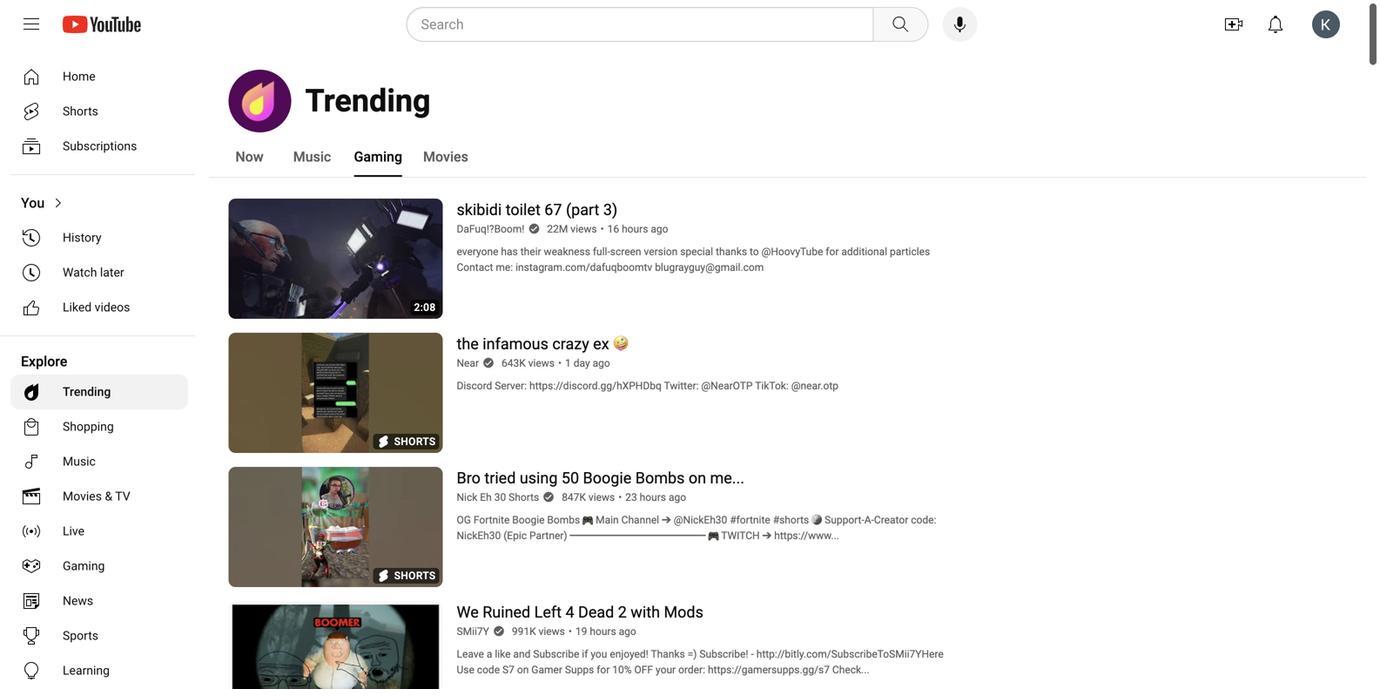 Task type: locate. For each thing, give the bounding box(es) containing it.
@near.otp
[[792, 380, 839, 392]]

views down the infamous crazy ex 🤪 by near 643,911 views 1 day ago 1 minute - play short element
[[529, 357, 555, 369]]

music
[[293, 149, 331, 165], [63, 454, 96, 469]]

➔ down 23 hours ago
[[662, 514, 671, 526]]

particles
[[890, 246, 931, 258]]

views for crazy
[[529, 357, 555, 369]]

shorts right 30
[[509, 491, 539, 504]]

channel
[[622, 514, 660, 526]]

0 horizontal spatial on
[[517, 664, 529, 676]]

1 vertical spatial hours
[[640, 491, 666, 504]]

views for left
[[539, 625, 565, 638]]

views down the bro tried using 50 boogie bombs on me...
[[589, 491, 615, 504]]

0 vertical spatial for
[[826, 246, 839, 258]]

🎮 down '@nickeh30'
[[709, 530, 719, 542]]

views down left
[[539, 625, 565, 638]]

bombs up 23 hours ago
[[636, 469, 685, 487]]

gaming inside tab list
[[354, 149, 402, 165]]

gaming
[[354, 149, 402, 165], [63, 559, 105, 573]]

skibidi toilet 67 (part 3) link
[[457, 199, 618, 221]]

shorts down home
[[63, 104, 98, 118]]

for down you
[[597, 664, 610, 676]]

me:
[[496, 261, 513, 274]]

1 vertical spatial shorts
[[394, 570, 436, 582]]

hours right 16
[[622, 223, 648, 235]]

1 vertical spatial trending
[[63, 385, 111, 399]]

music right "now"
[[293, 149, 331, 165]]

hours for 3)
[[622, 223, 648, 235]]

0 vertical spatial hours
[[622, 223, 648, 235]]

a
[[487, 648, 493, 660]]

1 vertical spatial shorts
[[509, 491, 539, 504]]

on right s7
[[517, 664, 529, 676]]

shorts for bro tried using 50 boogie bombs on me...
[[394, 570, 436, 582]]

movies up skibidi on the top left
[[423, 149, 469, 165]]

movies left the &
[[63, 489, 102, 504]]

contact
[[457, 261, 493, 274]]

@nickeh30
[[674, 514, 728, 526]]

1 day ago
[[565, 357, 610, 369]]

1 vertical spatial shorts element
[[394, 570, 436, 582]]

1 horizontal spatial music
[[293, 149, 331, 165]]

hours
[[622, 223, 648, 235], [640, 491, 666, 504], [590, 625, 616, 638]]

gaming up "news"
[[63, 559, 105, 573]]

1 vertical spatial movies
[[63, 489, 102, 504]]

tab list inside trending main content
[[229, 136, 469, 178]]

with
[[631, 603, 660, 622]]

=)
[[688, 648, 697, 660]]

➔ down #fortnite
[[763, 530, 772, 542]]

shopping link
[[10, 409, 188, 444], [10, 409, 188, 444]]

boogie inside bro tried using 50 boogie bombs on me... link
[[583, 469, 632, 487]]

infamous
[[483, 335, 549, 353]]

ago down 2
[[619, 625, 637, 638]]

enjoyed!
[[610, 648, 649, 660]]

0 vertical spatial shorts
[[63, 104, 98, 118]]

a-
[[865, 514, 875, 526]]

2:08
[[414, 301, 436, 314]]

0 horizontal spatial boogie
[[512, 514, 545, 526]]

1 vertical spatial gaming
[[63, 559, 105, 573]]

trending link
[[10, 375, 188, 409], [10, 375, 188, 409]]

1 horizontal spatial boogie
[[583, 469, 632, 487]]

0 vertical spatial trending
[[305, 82, 431, 119]]

hours down dead
[[590, 625, 616, 638]]

0 vertical spatial boogie
[[583, 469, 632, 487]]

0 vertical spatial music
[[293, 149, 331, 165]]

hours right 23
[[640, 491, 666, 504]]

movies inside tab list
[[423, 149, 469, 165]]

we ruined left 4 dead 2 with mods by smii7y 991,667 views 19 hours ago 23 minutes element
[[457, 603, 704, 622]]

shorts link for the
[[229, 333, 443, 455]]

(epic
[[504, 530, 527, 542]]

use
[[457, 664, 475, 676]]

tab list containing now
[[229, 136, 469, 178]]

bombs inside og fortnite boogie bombs 🎮 main channel ➔ @nickeh30 #fortnite #shorts 🪙 support-a-creator code: nickeh30 (epic partner)  ━━━━━━━━━━━━━  🎮 twitch ➔ https://www...
[[547, 514, 580, 526]]

music down shopping at bottom
[[63, 454, 96, 469]]

liked videos link
[[10, 290, 188, 325], [10, 290, 188, 325]]

#shorts
[[773, 514, 809, 526]]

-
[[751, 648, 754, 660]]

ruined
[[483, 603, 531, 622]]

🎮
[[583, 514, 593, 526], [709, 530, 719, 542]]

the infamous crazy ex 🤪 link
[[457, 333, 629, 355]]

the infamous crazy ex 🤪 by near 643,911 views 1 day ago 1 minute - play short element
[[457, 335, 629, 353]]

discord server: https://discord.gg/hxphdbq twitter: @nearotp tiktok: @near.otp
[[457, 380, 839, 392]]

1 shorts element from the top
[[394, 436, 436, 448]]

boogie
[[583, 469, 632, 487], [512, 514, 545, 526]]

http://bitly.com/subscribetosmii7yhere
[[757, 648, 944, 660]]

shorts link
[[10, 94, 188, 129], [10, 94, 188, 129]]

movies & tv
[[63, 489, 130, 504]]

1 vertical spatial shorts link
[[229, 467, 443, 589]]

ago up version
[[651, 223, 669, 235]]

history link
[[10, 220, 188, 255], [10, 220, 188, 255]]

ago down ex
[[593, 357, 610, 369]]

2 shorts link from the top
[[229, 467, 443, 589]]

10%
[[613, 664, 632, 676]]

shorts inside trending main content
[[509, 491, 539, 504]]

0 horizontal spatial shorts
[[63, 104, 98, 118]]

we
[[457, 603, 479, 622]]

None search field
[[375, 7, 933, 42]]

🎮 left main
[[583, 514, 593, 526]]

everyone
[[457, 246, 499, 258]]

16 hours ago
[[608, 223, 669, 235]]

sports link
[[10, 619, 188, 653], [10, 619, 188, 653]]

their
[[521, 246, 541, 258]]

movies for movies
[[423, 149, 469, 165]]

0 horizontal spatial trending
[[63, 385, 111, 399]]

if
[[582, 648, 588, 660]]

ago for boogie
[[669, 491, 687, 504]]

crazy
[[553, 335, 590, 353]]

for inside leave a like and subscribe if you enjoyed! thanks =) subscribe! - http://bitly.com/subscribetosmii7yhere use code s7 on gamer supps for 10% off your order: https://gamersupps.gg/s7  check...
[[597, 664, 610, 676]]

day
[[574, 357, 590, 369]]

2 shorts element from the top
[[394, 570, 436, 582]]

2 shorts from the top
[[394, 570, 436, 582]]

near
[[457, 357, 479, 369]]

views down (part
[[571, 223, 597, 235]]

check...
[[833, 664, 870, 676]]

og fortnite boogie bombs 🎮 main channel ➔ @nickeh30 #fortnite #shorts 🪙 support-a-creator code: nickeh30 (epic partner)  ━━━━━━━━━━━━━  🎮 twitch ➔ https://www...
[[457, 514, 937, 542]]

0 vertical spatial shorts link
[[229, 333, 443, 455]]

1 horizontal spatial for
[[826, 246, 839, 258]]

the infamous crazy ex 🤪
[[457, 335, 629, 353]]

1 vertical spatial music
[[63, 454, 96, 469]]

we ruined left 4 dead 2 with mods link
[[457, 601, 704, 624]]

code:
[[911, 514, 937, 526]]

0 vertical spatial shorts element
[[394, 436, 436, 448]]

0 horizontal spatial 🎮
[[583, 514, 593, 526]]

19
[[576, 625, 587, 638]]

0 horizontal spatial movies
[[63, 489, 102, 504]]

watch later link
[[10, 255, 188, 290], [10, 255, 188, 290]]

liked videos
[[63, 300, 130, 314]]

1 horizontal spatial movies
[[423, 149, 469, 165]]

supps
[[565, 664, 594, 676]]

gaming down trending text field
[[354, 149, 402, 165]]

ago up '@nickeh30'
[[669, 491, 687, 504]]

shorts
[[63, 104, 98, 118], [509, 491, 539, 504]]

2
[[618, 603, 627, 622]]

on left "me..."
[[689, 469, 707, 487]]

1 horizontal spatial trending
[[305, 82, 431, 119]]

tab list
[[229, 136, 469, 178]]

hours for dead
[[590, 625, 616, 638]]

1 horizontal spatial gaming
[[354, 149, 402, 165]]

0 vertical spatial gaming
[[354, 149, 402, 165]]

for left additional
[[826, 246, 839, 258]]

1 vertical spatial 🎮
[[709, 530, 719, 542]]

0 horizontal spatial bombs
[[547, 514, 580, 526]]

for inside everyone has their weakness full-screen version  special thanks to @hoovytube for additional particles contact me: instagram.com/dafuqboomtv blugrayguy@gmail.com
[[826, 246, 839, 258]]

later
[[100, 265, 124, 280]]

now
[[235, 149, 264, 165]]

near link
[[457, 355, 480, 371]]

1 horizontal spatial shorts
[[509, 491, 539, 504]]

views
[[571, 223, 597, 235], [529, 357, 555, 369], [589, 491, 615, 504], [539, 625, 565, 638]]

2 vertical spatial hours
[[590, 625, 616, 638]]

1 shorts from the top
[[394, 436, 436, 448]]

ago for 🤪
[[593, 357, 610, 369]]

boogie up 847k views
[[583, 469, 632, 487]]

1 horizontal spatial 🎮
[[709, 530, 719, 542]]

skibidi toilet 67 (part 3) by dafuq!?boom! 22,394,773 views 16 hours ago 2 minutes, 8 seconds element
[[457, 201, 618, 219]]

0 horizontal spatial ➔
[[662, 514, 671, 526]]

ago for 3)
[[651, 223, 669, 235]]

0 vertical spatial on
[[689, 469, 707, 487]]

bombs up partner)
[[547, 514, 580, 526]]

shorts for the infamous crazy ex 🤪
[[394, 436, 436, 448]]

4
[[566, 603, 575, 622]]

1 vertical spatial for
[[597, 664, 610, 676]]

shorts element
[[394, 436, 436, 448], [394, 570, 436, 582]]

the
[[457, 335, 479, 353]]

Trending text field
[[305, 82, 431, 119]]

1 vertical spatial bombs
[[547, 514, 580, 526]]

boogie up the (epic
[[512, 514, 545, 526]]

1 vertical spatial boogie
[[512, 514, 545, 526]]

watch later
[[63, 265, 124, 280]]

1 horizontal spatial bombs
[[636, 469, 685, 487]]

1 shorts link from the top
[[229, 333, 443, 455]]

0 vertical spatial movies
[[423, 149, 469, 165]]

1 horizontal spatial on
[[689, 469, 707, 487]]

➔
[[662, 514, 671, 526], [763, 530, 772, 542]]

hours for boogie
[[640, 491, 666, 504]]

1 horizontal spatial ➔
[[763, 530, 772, 542]]

has
[[501, 246, 518, 258]]

847k
[[562, 491, 586, 504]]

your
[[656, 664, 676, 676]]

0 horizontal spatial for
[[597, 664, 610, 676]]

0 vertical spatial shorts
[[394, 436, 436, 448]]

screen
[[610, 246, 642, 258]]

1 vertical spatial on
[[517, 664, 529, 676]]

for
[[826, 246, 839, 258], [597, 664, 610, 676]]



Task type: vqa. For each thing, say whether or not it's contained in the screenshot.
wanted
no



Task type: describe. For each thing, give the bounding box(es) containing it.
22m
[[547, 223, 568, 235]]

smii7y link
[[457, 624, 491, 639]]

30
[[495, 491, 506, 504]]

music inside tab list
[[293, 149, 331, 165]]

23
[[626, 491, 637, 504]]

home
[[63, 69, 96, 84]]

code
[[477, 664, 500, 676]]

we ruined left 4 dead 2 with mods
[[457, 603, 704, 622]]

views for 67
[[571, 223, 597, 235]]

0 vertical spatial ➔
[[662, 514, 671, 526]]

@nearotp
[[702, 380, 753, 392]]

creator
[[875, 514, 909, 526]]

67
[[545, 201, 562, 219]]

shorts element for bro tried using 50 boogie bombs on me...
[[394, 570, 436, 582]]

https://discord.gg/hxphdbq
[[530, 380, 662, 392]]

19 hours ago
[[576, 625, 637, 638]]

special
[[681, 246, 714, 258]]

weakness
[[544, 246, 591, 258]]

nick eh 30 shorts link
[[457, 490, 540, 505]]

━━━━━━━━━━━━━
[[570, 530, 706, 542]]

https://www...
[[775, 530, 840, 542]]

Search text field
[[421, 13, 870, 36]]

thanks
[[651, 648, 685, 660]]

additional
[[842, 246, 888, 258]]

videos
[[95, 300, 130, 314]]

643k
[[502, 357, 526, 369]]

boogie inside og fortnite boogie bombs 🎮 main channel ➔ @nickeh30 #fortnite #shorts 🪙 support-a-creator code: nickeh30 (epic partner)  ━━━━━━━━━━━━━  🎮 twitch ➔ https://www...
[[512, 514, 545, 526]]

bro tried using 50 boogie bombs on me... by nick eh 30 shorts 847,008 views 23 hours ago 45 seconds - play short element
[[457, 469, 745, 487]]

&
[[105, 489, 112, 504]]

discord
[[457, 380, 492, 392]]

learning
[[63, 663, 110, 678]]

tiktok:
[[755, 380, 789, 392]]

23 hours ago
[[626, 491, 687, 504]]

tv
[[115, 489, 130, 504]]

explore
[[21, 353, 67, 370]]

trending main content
[[209, 49, 1367, 689]]

on inside leave a like and subscribe if you enjoyed! thanks =) subscribe! - http://bitly.com/subscribetosmii7yhere use code s7 on gamer supps for 10% off your order: https://gamersupps.gg/s7  check...
[[517, 664, 529, 676]]

history
[[63, 230, 101, 245]]

991k views
[[512, 625, 565, 638]]

0 vertical spatial 🎮
[[583, 514, 593, 526]]

smii7y
[[457, 625, 489, 638]]

nickeh30
[[457, 530, 501, 542]]

tried
[[485, 469, 516, 487]]

shorts element for the infamous crazy ex 🤪
[[394, 436, 436, 448]]

to
[[750, 246, 759, 258]]

0 horizontal spatial gaming
[[63, 559, 105, 573]]

trending inside main content
[[305, 82, 431, 119]]

watch
[[63, 265, 97, 280]]

leave a like and subscribe if you enjoyed! thanks =) subscribe! - http://bitly.com/subscribetosmii7yhere use code s7 on gamer supps for 10% off your order: https://gamersupps.gg/s7  check...
[[457, 648, 944, 676]]

ex
[[593, 335, 609, 353]]

using
[[520, 469, 558, 487]]

991k
[[512, 625, 536, 638]]

🤪
[[613, 335, 629, 353]]

22m views
[[547, 223, 597, 235]]

3)
[[604, 201, 618, 219]]

main
[[596, 514, 619, 526]]

partner)
[[530, 530, 568, 542]]

og
[[457, 514, 471, 526]]

server:
[[495, 380, 527, 392]]

(part
[[566, 201, 600, 219]]

1 vertical spatial ➔
[[763, 530, 772, 542]]

dead
[[578, 603, 614, 622]]

blugrayguy@gmail.com
[[655, 261, 764, 274]]

you
[[591, 648, 608, 660]]

avatar image image
[[1313, 10, 1341, 38]]

bro tried using 50 boogie bombs on me... link
[[457, 467, 745, 490]]

left
[[535, 603, 562, 622]]

🪙
[[812, 514, 823, 526]]

2:08 link
[[229, 199, 443, 321]]

liked
[[63, 300, 92, 314]]

views for using
[[589, 491, 615, 504]]

twitter:
[[664, 380, 699, 392]]

nick
[[457, 491, 478, 504]]

leave
[[457, 648, 484, 660]]

2 minutes, 8 seconds element
[[414, 301, 436, 314]]

0 horizontal spatial music
[[63, 454, 96, 469]]

news
[[63, 594, 93, 608]]

https://gamersupps.gg/s7
[[708, 664, 830, 676]]

ago for dead
[[619, 625, 637, 638]]

live
[[63, 524, 85, 538]]

@hoovytube
[[762, 246, 824, 258]]

you
[[21, 195, 45, 211]]

0 vertical spatial bombs
[[636, 469, 685, 487]]

toilet
[[506, 201, 541, 219]]

16
[[608, 223, 619, 235]]

bro
[[457, 469, 481, 487]]

1
[[565, 357, 571, 369]]

mods
[[664, 603, 704, 622]]

like
[[495, 648, 511, 660]]

movies for movies & tv
[[63, 489, 102, 504]]

643k views
[[502, 357, 555, 369]]

847k views
[[562, 491, 615, 504]]

shorts link for bro
[[229, 467, 443, 589]]

everyone has their weakness full-screen version  special thanks to @hoovytube for additional particles contact me: instagram.com/dafuqboomtv blugrayguy@gmail.com
[[457, 246, 931, 274]]

shopping
[[63, 419, 114, 434]]

thanks
[[716, 246, 747, 258]]

instagram.com/dafuqboomtv
[[516, 261, 653, 274]]

50
[[562, 469, 579, 487]]



